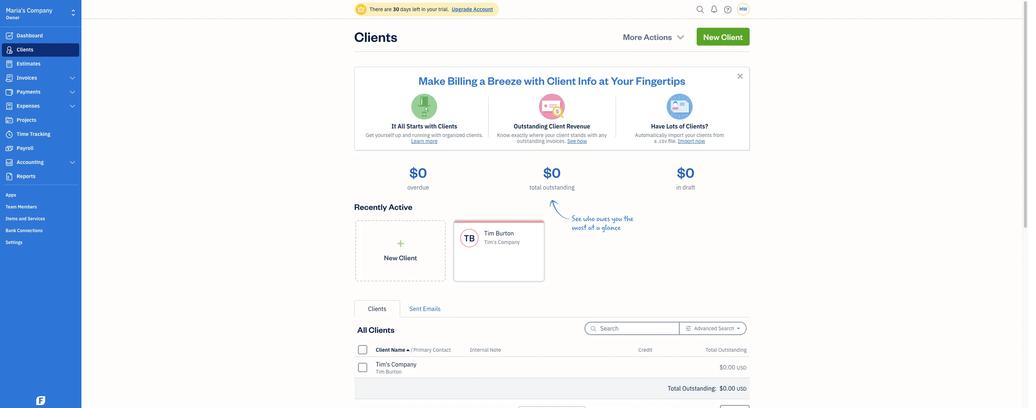 Task type: vqa. For each thing, say whether or not it's contained in the screenshot.
top chevron large down icon
yes



Task type: describe. For each thing, give the bounding box(es) containing it.
clients inside main element
[[17, 46, 33, 53]]

1 $0.00 from the top
[[720, 364, 735, 371]]

file.
[[668, 138, 677, 144]]

go to help image
[[722, 4, 734, 15]]

items
[[6, 216, 18, 221]]

1 horizontal spatial new client link
[[697, 28, 750, 46]]

sent emails
[[409, 305, 441, 312]]

credit link
[[638, 346, 653, 353]]

apps
[[6, 192, 16, 198]]

clients?
[[686, 123, 708, 130]]

client left name
[[376, 346, 390, 353]]

tim's company tim burton
[[376, 361, 417, 375]]

see how
[[567, 138, 587, 144]]

exactly
[[511, 132, 528, 138]]

credit
[[638, 346, 653, 353]]

projects
[[17, 117, 36, 123]]

$0 for $0 total outstanding
[[543, 164, 561, 181]]

$0 for $0 in draft
[[677, 164, 695, 181]]

up
[[395, 132, 401, 138]]

main element
[[0, 0, 100, 408]]

import
[[668, 132, 684, 138]]

from
[[713, 132, 724, 138]]

client up client
[[549, 123, 565, 130]]

learn
[[411, 138, 424, 144]]

upgrade
[[452, 6, 472, 13]]

owes
[[597, 215, 610, 223]]

are
[[384, 6, 392, 13]]

recently
[[354, 201, 387, 212]]

0 vertical spatial at
[[599, 73, 609, 87]]

contact
[[433, 346, 451, 353]]

see for see who owes you the most at a glance
[[572, 215, 581, 223]]

have lots of clients? image
[[667, 94, 693, 120]]

your for there
[[427, 6, 437, 13]]

name
[[391, 346, 405, 353]]

chevron large down image for accounting
[[69, 160, 76, 166]]

0 horizontal spatial new
[[384, 253, 398, 262]]

bank
[[6, 228, 16, 233]]

1 horizontal spatial clients link
[[354, 300, 400, 317]]

starts
[[407, 123, 423, 130]]

crown image
[[357, 5, 365, 13]]

fingertips
[[636, 73, 685, 87]]

now
[[695, 138, 705, 144]]

who
[[583, 215, 595, 223]]

account
[[473, 6, 493, 13]]

running
[[412, 132, 430, 138]]

company for maria's company
[[27, 7, 52, 14]]

30
[[393, 6, 399, 13]]

primary contact link
[[413, 346, 451, 353]]

breeze
[[488, 73, 522, 87]]

tim's inside tim's company tim burton
[[376, 361, 390, 368]]

payments
[[17, 88, 41, 95]]

have lots of clients? automatically import your clients from a .csv file. import now
[[635, 123, 724, 144]]

payroll
[[17, 145, 33, 151]]

burton inside tim burton tim's company
[[496, 230, 514, 237]]

clients up client name
[[369, 324, 395, 335]]

dashboard image
[[5, 32, 14, 40]]

bank connections
[[6, 228, 43, 233]]

invoices
[[17, 74, 37, 81]]

Search text field
[[600, 322, 667, 334]]

outstanding for total outstanding
[[718, 346, 747, 353]]

0 vertical spatial new client
[[703, 31, 743, 42]]

make billing a breeze with client info at your fingertips
[[419, 73, 685, 87]]

and inside the "it all starts with clients get yourself up and running with organized clients. learn more"
[[402, 132, 411, 138]]

burton inside tim's company tim burton
[[386, 368, 402, 375]]

report image
[[5, 173, 14, 180]]

more
[[425, 138, 438, 144]]

1 vertical spatial new client link
[[355, 220, 446, 281]]

total for total outstanding
[[706, 346, 717, 353]]

all clients
[[357, 324, 395, 335]]

tim's inside tim burton tim's company
[[484, 239, 497, 245]]

client name
[[376, 346, 405, 353]]

at inside see who owes you the most at a glance
[[588, 224, 595, 232]]

bank connections link
[[2, 225, 79, 236]]

draft
[[683, 184, 695, 191]]

time tracking
[[17, 131, 50, 137]]

client down "plus" image
[[399, 253, 417, 262]]

outstanding client revenue image
[[539, 94, 565, 120]]

total
[[529, 184, 542, 191]]

tim inside tim burton tim's company
[[484, 230, 494, 237]]

stands
[[571, 132, 586, 138]]

total outstanding link
[[706, 346, 747, 353]]

payroll link
[[2, 142, 79, 155]]

reports link
[[2, 170, 79, 183]]

dashboard link
[[2, 29, 79, 43]]

in inside $0 in draft
[[676, 184, 681, 191]]

chevron large down image for expenses
[[69, 103, 76, 109]]

it all starts with clients get yourself up and running with organized clients. learn more
[[366, 123, 483, 144]]

settings
[[6, 240, 23, 245]]

outstanding inside $0 total outstanding
[[543, 184, 575, 191]]

members
[[18, 204, 37, 210]]

team
[[6, 204, 17, 210]]

revenue
[[567, 123, 590, 130]]

automatically
[[635, 132, 667, 138]]

estimates link
[[2, 57, 79, 71]]

connections
[[17, 228, 43, 233]]

time
[[17, 131, 29, 137]]

your inside know exactly where your client stands with any outstanding invoices.
[[545, 132, 555, 138]]

more
[[623, 31, 642, 42]]

expense image
[[5, 103, 14, 110]]

expenses link
[[2, 100, 79, 113]]

settings image
[[686, 325, 691, 331]]

projects link
[[2, 114, 79, 127]]

chevron large down image for invoices
[[69, 75, 76, 81]]

there are 30 days left in your trial. upgrade account
[[370, 6, 493, 13]]

it all starts with clients image
[[411, 94, 437, 120]]

with right breeze in the top of the page
[[524, 73, 545, 87]]

know exactly where your client stands with any outstanding invoices.
[[497, 132, 607, 144]]

emails
[[423, 305, 441, 312]]

0 vertical spatial clients link
[[2, 43, 79, 57]]

search image
[[695, 4, 706, 15]]

chevrondown image
[[675, 31, 686, 42]]



Task type: locate. For each thing, give the bounding box(es) containing it.
0 vertical spatial and
[[402, 132, 411, 138]]

1 horizontal spatial burton
[[496, 230, 514, 237]]

0 horizontal spatial $0
[[410, 164, 427, 181]]

1 horizontal spatial company
[[391, 361, 417, 368]]

mw button
[[737, 3, 750, 16]]

your down "outstanding client revenue"
[[545, 132, 555, 138]]

invoice image
[[5, 74, 14, 82]]

in right the left
[[421, 6, 426, 13]]

clients up the organized
[[438, 123, 457, 130]]

0 horizontal spatial all
[[357, 324, 367, 335]]

0 vertical spatial chevron large down image
[[69, 75, 76, 81]]

active
[[389, 201, 412, 212]]

0 vertical spatial tim's
[[484, 239, 497, 245]]

clients link up "all clients"
[[354, 300, 400, 317]]

1 chevron large down image from the top
[[69, 103, 76, 109]]

0 vertical spatial a
[[479, 73, 485, 87]]

overdue
[[407, 184, 429, 191]]

accounting link
[[2, 156, 79, 169]]

burton down 'client name' link
[[386, 368, 402, 375]]

1 horizontal spatial all
[[398, 123, 405, 130]]

total outstanding
[[706, 346, 747, 353]]

/
[[411, 346, 413, 353]]

0 horizontal spatial outstanding
[[514, 123, 548, 130]]

0 horizontal spatial tim's
[[376, 361, 390, 368]]

how
[[577, 138, 587, 144]]

2 vertical spatial outstanding
[[682, 385, 715, 392]]

outstanding inside know exactly where your client stands with any outstanding invoices.
[[517, 138, 545, 144]]

1 horizontal spatial outstanding
[[682, 385, 715, 392]]

usd inside total outstanding : $0.00 usd
[[737, 385, 747, 392]]

client name link
[[376, 346, 411, 353]]

your down clients?
[[685, 132, 695, 138]]

1 vertical spatial burton
[[386, 368, 402, 375]]

clients.
[[466, 132, 483, 138]]

and
[[402, 132, 411, 138], [19, 216, 27, 221]]

usd down total outstanding
[[737, 364, 747, 371]]

see inside see who owes you the most at a glance
[[572, 215, 581, 223]]

it
[[392, 123, 396, 130]]

2 $0.00 from the top
[[720, 385, 735, 392]]

primary
[[413, 346, 432, 353]]

chevron large down image inside payments link
[[69, 89, 76, 95]]

new client down "plus" image
[[384, 253, 417, 262]]

0 horizontal spatial new client
[[384, 253, 417, 262]]

1 horizontal spatial tim
[[484, 230, 494, 237]]

chevron large down image for payments
[[69, 89, 76, 95]]

and inside main element
[[19, 216, 27, 221]]

1 vertical spatial outstanding
[[543, 184, 575, 191]]

time tracking link
[[2, 128, 79, 141]]

lots
[[666, 123, 678, 130]]

import
[[678, 138, 694, 144]]

1 vertical spatial $0.00
[[720, 385, 735, 392]]

1 horizontal spatial your
[[545, 132, 555, 138]]

client
[[721, 31, 743, 42], [547, 73, 576, 87], [549, 123, 565, 130], [399, 253, 417, 262], [376, 346, 390, 353]]

0 vertical spatial burton
[[496, 230, 514, 237]]

2 usd from the top
[[737, 385, 747, 392]]

sent emails link
[[400, 300, 450, 317]]

2 horizontal spatial outstanding
[[718, 346, 747, 353]]

0 vertical spatial usd
[[737, 364, 747, 371]]

tim's
[[484, 239, 497, 245], [376, 361, 390, 368]]

1 horizontal spatial in
[[676, 184, 681, 191]]

burton right tb
[[496, 230, 514, 237]]

total
[[706, 346, 717, 353], [668, 385, 681, 392]]

$0 total outstanding
[[529, 164, 575, 191]]

tim right tb
[[484, 230, 494, 237]]

with right running
[[431, 132, 441, 138]]

recently active
[[354, 201, 412, 212]]

$0 inside $0 total outstanding
[[543, 164, 561, 181]]

owner
[[6, 15, 20, 20]]

0 horizontal spatial a
[[479, 73, 485, 87]]

1 horizontal spatial tim's
[[484, 239, 497, 245]]

burton
[[496, 230, 514, 237], [386, 368, 402, 375]]

client down go to help image
[[721, 31, 743, 42]]

company
[[27, 7, 52, 14], [498, 239, 520, 245], [391, 361, 417, 368]]

sent
[[409, 305, 422, 312]]

a down owes
[[596, 224, 600, 232]]

outstanding right 'total' on the right of page
[[543, 184, 575, 191]]

items and services
[[6, 216, 45, 221]]

chevron large down image inside expenses link
[[69, 103, 76, 109]]

advanced search
[[694, 325, 734, 332]]

0 horizontal spatial at
[[588, 224, 595, 232]]

advanced
[[694, 325, 717, 332]]

1 vertical spatial a
[[654, 138, 657, 144]]

caretdown image
[[737, 325, 740, 331]]

estimates
[[17, 60, 41, 67]]

payments link
[[2, 86, 79, 99]]

0 vertical spatial $0.00
[[720, 364, 735, 371]]

total outstanding : $0.00 usd
[[668, 385, 747, 392]]

new client
[[703, 31, 743, 42], [384, 253, 417, 262]]

outstanding
[[517, 138, 545, 144], [543, 184, 575, 191]]

internal
[[470, 346, 489, 353]]

2 chevron large down image from the top
[[69, 160, 76, 166]]

0 vertical spatial total
[[706, 346, 717, 353]]

see for see how
[[567, 138, 576, 144]]

0 vertical spatial tim
[[484, 230, 494, 237]]

$0
[[410, 164, 427, 181], [543, 164, 561, 181], [677, 164, 695, 181]]

clients up "all clients"
[[368, 305, 386, 312]]

0 horizontal spatial burton
[[386, 368, 402, 375]]

chevron large down image
[[69, 103, 76, 109], [69, 160, 76, 166]]

outstanding client revenue
[[514, 123, 590, 130]]

your
[[427, 6, 437, 13], [545, 132, 555, 138], [685, 132, 695, 138]]

upgrade account link
[[450, 6, 493, 13]]

0 vertical spatial in
[[421, 6, 426, 13]]

advanced search button
[[680, 322, 746, 334]]

see who owes you the most at a glance
[[572, 215, 634, 232]]

tim
[[484, 230, 494, 237], [376, 368, 385, 375]]

all
[[398, 123, 405, 130], [357, 324, 367, 335]]

tim down client name
[[376, 368, 385, 375]]

client left info
[[547, 73, 576, 87]]

new down notifications icon
[[703, 31, 720, 42]]

1 $0 from the left
[[410, 164, 427, 181]]

0 horizontal spatial in
[[421, 6, 426, 13]]

$0.00 usd
[[720, 364, 747, 371]]

1 chevron large down image from the top
[[69, 75, 76, 81]]

new client down go to help image
[[703, 31, 743, 42]]

0 vertical spatial see
[[567, 138, 576, 144]]

0 horizontal spatial company
[[27, 7, 52, 14]]

plus image
[[396, 240, 405, 247]]

dashboard
[[17, 32, 43, 39]]

2 $0 from the left
[[543, 164, 561, 181]]

where
[[529, 132, 544, 138]]

chevron large down image up payments link
[[69, 75, 76, 81]]

project image
[[5, 117, 14, 124]]

most
[[572, 224, 587, 232]]

at down who
[[588, 224, 595, 232]]

company inside maria's company owner
[[27, 7, 52, 14]]

2 horizontal spatial company
[[498, 239, 520, 245]]

$0.00 down total outstanding link
[[720, 364, 735, 371]]

1 vertical spatial company
[[498, 239, 520, 245]]

team members
[[6, 204, 37, 210]]

usd up items per page: field on the right bottom
[[737, 385, 747, 392]]

1 vertical spatial see
[[572, 215, 581, 223]]

estimate image
[[5, 60, 14, 68]]

with left any
[[587, 132, 597, 138]]

1 vertical spatial at
[[588, 224, 595, 232]]

$0 up draft
[[677, 164, 695, 181]]

0 horizontal spatial clients link
[[2, 43, 79, 57]]

1 horizontal spatial and
[[402, 132, 411, 138]]

apps link
[[2, 189, 79, 200]]

$0 up overdue
[[410, 164, 427, 181]]

1 horizontal spatial total
[[706, 346, 717, 353]]

there
[[370, 6, 383, 13]]

outstanding for total outstanding : $0.00 usd
[[682, 385, 715, 392]]

clients down the there
[[354, 28, 397, 45]]

see up most
[[572, 215, 581, 223]]

more actions button
[[616, 28, 692, 46]]

$0 for $0 overdue
[[410, 164, 427, 181]]

2 vertical spatial a
[[596, 224, 600, 232]]

2 vertical spatial company
[[391, 361, 417, 368]]

with inside know exactly where your client stands with any outstanding invoices.
[[587, 132, 597, 138]]

tracking
[[30, 131, 50, 137]]

1 vertical spatial tim's
[[376, 361, 390, 368]]

see left 'how'
[[567, 138, 576, 144]]

3 $0 from the left
[[677, 164, 695, 181]]

0 vertical spatial chevron large down image
[[69, 103, 76, 109]]

your inside have lots of clients? automatically import your clients from a .csv file. import now
[[685, 132, 695, 138]]

1 horizontal spatial at
[[599, 73, 609, 87]]

chevron large down image up the projects link
[[69, 103, 76, 109]]

and right items
[[19, 216, 27, 221]]

accounting
[[17, 159, 44, 166]]

clients link
[[2, 43, 79, 57], [354, 300, 400, 317]]

make
[[419, 73, 445, 87]]

1 vertical spatial and
[[19, 216, 27, 221]]

clients up estimates
[[17, 46, 33, 53]]

2 horizontal spatial your
[[685, 132, 695, 138]]

$0 inside $0 in draft
[[677, 164, 695, 181]]

a left .csv
[[654, 138, 657, 144]]

all inside the "it all starts with clients get yourself up and running with organized clients. learn more"
[[398, 123, 405, 130]]

0 vertical spatial outstanding
[[517, 138, 545, 144]]

in left draft
[[676, 184, 681, 191]]

1 horizontal spatial new client
[[703, 31, 743, 42]]

note
[[490, 346, 501, 353]]

1 horizontal spatial new
[[703, 31, 720, 42]]

trial.
[[438, 6, 449, 13]]

$0 in draft
[[676, 164, 695, 191]]

1 vertical spatial chevron large down image
[[69, 89, 76, 95]]

chevron large down image down payroll 'link'
[[69, 160, 76, 166]]

1 vertical spatial clients link
[[354, 300, 400, 317]]

your for have
[[685, 132, 695, 138]]

payment image
[[5, 88, 14, 96]]

info
[[578, 73, 597, 87]]

0 horizontal spatial and
[[19, 216, 27, 221]]

0 vertical spatial company
[[27, 7, 52, 14]]

any
[[599, 132, 607, 138]]

Items per page: field
[[720, 405, 750, 408]]

days
[[400, 6, 411, 13]]

money image
[[5, 145, 14, 152]]

1 usd from the top
[[737, 364, 747, 371]]

and right up
[[402, 132, 411, 138]]

search
[[718, 325, 734, 332]]

$0 down invoices.
[[543, 164, 561, 181]]

0 horizontal spatial tim
[[376, 368, 385, 375]]

company inside tim burton tim's company
[[498, 239, 520, 245]]

caretup image
[[407, 347, 409, 353]]

close image
[[736, 72, 745, 80]]

chevron large down image up expenses link
[[69, 89, 76, 95]]

2 chevron large down image from the top
[[69, 89, 76, 95]]

at right info
[[599, 73, 609, 87]]

your
[[611, 73, 634, 87]]

$0.00
[[720, 364, 735, 371], [720, 385, 735, 392]]

your left trial.
[[427, 6, 437, 13]]

know
[[497, 132, 510, 138]]

client image
[[5, 46, 14, 54]]

reports
[[17, 173, 36, 180]]

tim's down client name
[[376, 361, 390, 368]]

outstanding
[[514, 123, 548, 130], [718, 346, 747, 353], [682, 385, 715, 392]]

new down "plus" image
[[384, 253, 398, 262]]

usd inside $0.00 usd
[[737, 364, 747, 371]]

expenses
[[17, 103, 40, 109]]

$0.00 right ':'
[[720, 385, 735, 392]]

1 vertical spatial usd
[[737, 385, 747, 392]]

clients inside the "it all starts with clients get yourself up and running with organized clients. learn more"
[[438, 123, 457, 130]]

usd
[[737, 364, 747, 371], [737, 385, 747, 392]]

get
[[366, 132, 374, 138]]

0 vertical spatial outstanding
[[514, 123, 548, 130]]

timer image
[[5, 131, 14, 138]]

1 vertical spatial all
[[357, 324, 367, 335]]

notifications image
[[708, 2, 720, 17]]

chevron large down image inside accounting link
[[69, 160, 76, 166]]

1 vertical spatial chevron large down image
[[69, 160, 76, 166]]

1 vertical spatial outstanding
[[718, 346, 747, 353]]

items and services link
[[2, 213, 79, 224]]

0 horizontal spatial total
[[668, 385, 681, 392]]

team members link
[[2, 201, 79, 212]]

1 vertical spatial tim
[[376, 368, 385, 375]]

2 horizontal spatial a
[[654, 138, 657, 144]]

1 vertical spatial in
[[676, 184, 681, 191]]

1 vertical spatial new
[[384, 253, 398, 262]]

1 vertical spatial total
[[668, 385, 681, 392]]

a right billing
[[479, 73, 485, 87]]

clients link up estimates link
[[2, 43, 79, 57]]

2 horizontal spatial $0
[[677, 164, 695, 181]]

0 horizontal spatial new client link
[[355, 220, 446, 281]]

tim inside tim's company tim burton
[[376, 368, 385, 375]]

services
[[28, 216, 45, 221]]

freshbooks image
[[35, 396, 47, 405]]

0 vertical spatial new client link
[[697, 28, 750, 46]]

company inside tim's company tim burton
[[391, 361, 417, 368]]

$0 overdue
[[407, 164, 429, 191]]

company for tim's company
[[391, 361, 417, 368]]

$0 inside $0 overdue
[[410, 164, 427, 181]]

actions
[[644, 31, 672, 42]]

outstanding left invoices.
[[517, 138, 545, 144]]

with up running
[[425, 123, 437, 130]]

have
[[651, 123, 665, 130]]

tim's right tb
[[484, 239, 497, 245]]

0 vertical spatial all
[[398, 123, 405, 130]]

1 horizontal spatial a
[[596, 224, 600, 232]]

0 vertical spatial new
[[703, 31, 720, 42]]

total for total outstanding : $0.00 usd
[[668, 385, 681, 392]]

0 horizontal spatial your
[[427, 6, 437, 13]]

a inside see who owes you the most at a glance
[[596, 224, 600, 232]]

see
[[567, 138, 576, 144], [572, 215, 581, 223]]

a inside have lots of clients? automatically import your clients from a .csv file. import now
[[654, 138, 657, 144]]

chevron large down image
[[69, 75, 76, 81], [69, 89, 76, 95]]

chart image
[[5, 159, 14, 166]]

yourself
[[375, 132, 394, 138]]

1 horizontal spatial $0
[[543, 164, 561, 181]]

1 vertical spatial new client
[[384, 253, 417, 262]]



